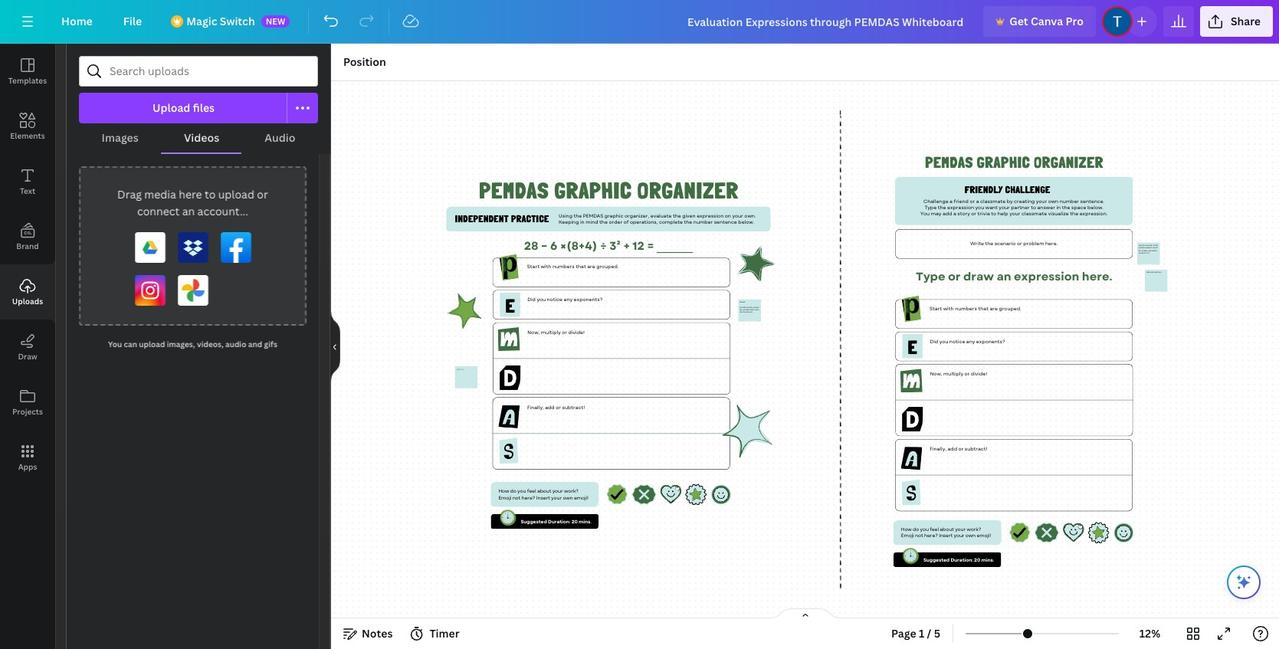 Task type: describe. For each thing, give the bounding box(es) containing it.
2 horizontal spatial pemdas
[[925, 154, 973, 172]]

images button
[[79, 123, 161, 153]]

want
[[985, 204, 997, 211]]

given
[[682, 212, 695, 219]]

0 vertical spatial notice
[[547, 296, 562, 303]]

practice
[[511, 213, 549, 225]]

1 vertical spatial feel
[[930, 526, 938, 533]]

switch
[[220, 14, 255, 28]]

0 vertical spatial start with numbers that are grouped.
[[527, 264, 618, 270]]

0 vertical spatial insert
[[536, 494, 550, 501]]

challenge a friend or a classmate by creating your own number sentence. type the expression you want your partner to answer in the space below. you may add a story or trivia to help your classmate visualize the expression.
[[920, 198, 1107, 217]]

1 vertical spatial multiply
[[943, 370, 963, 377]]

images,
[[167, 339, 195, 350]]

share button
[[1200, 6, 1273, 37]]

0 horizontal spatial did
[[527, 296, 535, 303]]

1 horizontal spatial do
[[913, 526, 919, 533]]

independent
[[455, 213, 508, 225]]

get canva pro button
[[984, 6, 1096, 37]]

page
[[891, 626, 916, 641]]

12%
[[1140, 626, 1161, 641]]

0 vertical spatial subtract!
[[562, 404, 585, 411]]

drag
[[117, 187, 142, 202]]

home
[[61, 14, 93, 28]]

1 vertical spatial grouped.
[[999, 305, 1021, 312]]

space
[[1071, 204, 1086, 211]]

2 vertical spatial own
[[965, 533, 975, 539]]

0 vertical spatial suggested
[[520, 518, 547, 525]]

0 horizontal spatial e
[[505, 294, 515, 317]]

1 horizontal spatial suggested
[[923, 557, 949, 564]]

videos
[[184, 130, 219, 145]]

12% button
[[1125, 622, 1175, 646]]

1 horizontal spatial start with numbers that are grouped.
[[929, 305, 1021, 312]]

connect
[[137, 204, 180, 218]]

below. inside challenge a friend or a classmate by creating your own number sentence. type the expression you want your partner to answer in the space below. you may add a story or trivia to help your classmate visualize the expression.
[[1087, 204, 1103, 211]]

1 horizontal spatial about
[[940, 526, 954, 533]]

the left "space"
[[1062, 204, 1070, 211]]

canva assistant image
[[1235, 573, 1253, 592]]

12
[[632, 238, 644, 254]]

sentence.
[[1080, 198, 1104, 205]]

0 horizontal spatial not
[[512, 494, 520, 501]]

1 horizontal spatial exponents?
[[976, 338, 1005, 345]]

draw
[[963, 268, 994, 285]]

1 horizontal spatial insert
[[939, 533, 952, 539]]

help
[[997, 211, 1008, 217]]

uploads
[[12, 296, 43, 307]]

0 horizontal spatial with
[[540, 264, 551, 270]]

0 vertical spatial exponents?
[[573, 296, 602, 303]]

own.
[[744, 212, 756, 219]]

position
[[343, 54, 386, 69]]

1 vertical spatial duration:
[[950, 557, 973, 564]]

type or draw an expression here.
[[916, 268, 1112, 285]]

visualize
[[1048, 211, 1069, 217]]

2 horizontal spatial to
[[1031, 204, 1036, 211]]

the right visualize
[[1070, 211, 1078, 217]]

0 vertical spatial how do you feel about your work? emoji not here? insert your own emoji!
[[498, 488, 588, 501]]

sentence
[[714, 219, 737, 226]]

0 vertical spatial duration:
[[548, 518, 570, 525]]

answer
[[1037, 204, 1055, 211]]

2 horizontal spatial expression
[[1014, 268, 1079, 285]]

videos button
[[161, 123, 242, 153]]

1 vertical spatial emoji!
[[976, 533, 991, 539]]

1 horizontal spatial divide!
[[971, 370, 987, 377]]

/
[[927, 626, 932, 641]]

1 horizontal spatial now,
[[930, 370, 942, 377]]

side panel tab list
[[0, 44, 55, 485]]

get canva pro
[[1010, 14, 1084, 28]]

1 horizontal spatial finally, add or subtract!
[[930, 446, 987, 452]]

0 vertical spatial emoji
[[498, 494, 511, 501]]

0 horizontal spatial mins.
[[578, 518, 591, 525]]

templates
[[8, 75, 47, 86]]

the right the using
[[573, 212, 582, 219]]

0 vertical spatial graphic
[[977, 154, 1030, 172]]

pro
[[1066, 14, 1084, 28]]

audio
[[225, 339, 246, 350]]

friend
[[953, 198, 968, 205]]

1 vertical spatial start
[[929, 305, 942, 312]]

partner
[[1011, 204, 1029, 211]]

timer
[[430, 626, 460, 641]]

28 − 6 ×(8+4) ÷ 3² + 12 =
[[524, 238, 654, 254]]

×(8+4)
[[560, 238, 597, 254]]

Search uploads search field
[[110, 57, 308, 86]]

using the pemdas graphic organizer, evaluate the given expression on your own. keeping in mind the order of operations, complete the number sentence below.
[[558, 212, 756, 226]]

1 vertical spatial add
[[545, 404, 554, 411]]

the left friend
[[937, 204, 946, 211]]

magic
[[186, 14, 217, 28]]

of
[[623, 219, 628, 226]]

=
[[647, 238, 654, 254]]

files
[[193, 100, 215, 115]]

1 vertical spatial here?
[[924, 533, 938, 539]]

home link
[[49, 6, 105, 37]]

0 horizontal spatial grouped.
[[596, 264, 618, 270]]

operations,
[[630, 219, 658, 226]]

1 vertical spatial mins.
[[981, 557, 994, 564]]

hide image
[[330, 310, 340, 383]]

1 horizontal spatial with
[[943, 305, 954, 312]]

0 horizontal spatial multiply
[[541, 329, 560, 336]]

1 vertical spatial how do you feel about your work? emoji not here? insert your own emoji!
[[901, 526, 991, 539]]

your inside using the pemdas graphic organizer, evaluate the given expression on your own. keeping in mind the order of operations, complete the number sentence below.
[[732, 212, 743, 219]]

5
[[934, 626, 941, 641]]

the right mind
[[599, 219, 607, 226]]

0 horizontal spatial numbers
[[552, 264, 574, 270]]

share
[[1231, 14, 1261, 28]]

0 vertical spatial here?
[[521, 494, 535, 501]]

friendly challenge
[[964, 184, 1050, 196]]

0 horizontal spatial organizer
[[637, 177, 738, 204]]

0 horizontal spatial you
[[108, 339, 122, 350]]

text
[[20, 185, 35, 196]]

−
[[541, 238, 547, 254]]

1 horizontal spatial e
[[907, 336, 917, 358]]

images
[[102, 130, 139, 145]]

trivia
[[977, 211, 990, 217]]

get
[[1010, 14, 1028, 28]]

type inside challenge a friend or a classmate by creating your own number sentence. type the expression you want your partner to answer in the space below. you may add a story or trivia to help your classmate visualize the expression.
[[924, 204, 936, 211]]

brand button
[[0, 209, 55, 264]]

the right complete
[[684, 219, 692, 226]]

order
[[609, 219, 622, 226]]

0 vertical spatial did you notice any exponents?
[[527, 296, 602, 303]]

+
[[623, 238, 630, 254]]

0 horizontal spatial pemdas graphic organizer
[[479, 177, 738, 204]]

0 vertical spatial suggested duration: 20 mins.
[[520, 518, 591, 525]]

2 vertical spatial add
[[947, 446, 957, 452]]

1 horizontal spatial an
[[996, 268, 1011, 285]]

1 vertical spatial work?
[[966, 526, 981, 533]]

complete
[[659, 219, 682, 226]]

position button
[[337, 50, 392, 74]]

0 vertical spatial any
[[563, 296, 572, 303]]

0 horizontal spatial feel
[[527, 488, 536, 495]]

audio
[[265, 130, 295, 145]]

1 vertical spatial did you notice any exponents?
[[930, 338, 1005, 345]]

and
[[248, 339, 262, 350]]

main menu bar
[[0, 0, 1279, 44]]

1 horizontal spatial challenge
[[1005, 184, 1050, 196]]

creating
[[1014, 198, 1035, 205]]

in inside challenge a friend or a classmate by creating your own number sentence. type the expression you want your partner to answer in the space below. you may add a story or trivia to help your classmate visualize the expression.
[[1056, 204, 1061, 211]]

1 vertical spatial how
[[901, 526, 911, 533]]

1 horizontal spatial a
[[953, 211, 956, 217]]

an inside drag media here to upload or connect an account...
[[182, 204, 195, 218]]

friendly
[[964, 184, 1003, 196]]

using
[[558, 212, 572, 219]]

canva
[[1031, 14, 1063, 28]]

the left given in the right of the page
[[672, 212, 681, 219]]

by
[[1007, 198, 1013, 205]]

0 horizontal spatial upload
[[139, 339, 165, 350]]

1 horizontal spatial 20
[[974, 557, 980, 564]]

can
[[124, 339, 137, 350]]

apps
[[18, 461, 37, 472]]

new
[[266, 15, 285, 27]]

graphic
[[604, 212, 623, 219]]

text button
[[0, 154, 55, 209]]

expression inside challenge a friend or a classmate by creating your own number sentence. type the expression you want your partner to answer in the space below. you may add a story or trivia to help your classmate visualize the expression.
[[947, 204, 974, 211]]

28
[[524, 238, 538, 254]]

upload files button
[[79, 93, 287, 123]]

0 horizontal spatial that
[[575, 264, 586, 270]]

1 horizontal spatial suggested duration: 20 mins.
[[923, 557, 994, 564]]

1
[[919, 626, 925, 641]]

notes
[[362, 626, 393, 641]]

1 horizontal spatial to
[[991, 211, 996, 217]]

1 horizontal spatial numbers
[[955, 305, 977, 312]]

1 horizontal spatial subtract!
[[964, 446, 987, 452]]



Task type: vqa. For each thing, say whether or not it's contained in the screenshot.
Top level navigation element
no



Task type: locate. For each thing, give the bounding box(es) containing it.
6
[[550, 238, 557, 254]]

your
[[1036, 198, 1047, 205], [999, 204, 1010, 211], [1009, 211, 1020, 217], [732, 212, 743, 219], [552, 488, 563, 495], [551, 494, 561, 501], [955, 526, 965, 533], [954, 533, 964, 539]]

0 horizontal spatial here?
[[521, 494, 535, 501]]

0 horizontal spatial how
[[498, 488, 509, 495]]

upload
[[218, 187, 254, 202], [139, 339, 165, 350]]

1 vertical spatial not
[[915, 533, 923, 539]]

3²
[[609, 238, 620, 254]]

2 horizontal spatial a
[[976, 198, 979, 205]]

now,
[[527, 329, 539, 336], [930, 370, 942, 377]]

start with numbers that are grouped. down ×(8+4)
[[527, 264, 618, 270]]

expression
[[947, 204, 974, 211], [696, 212, 723, 219], [1014, 268, 1079, 285]]

1 vertical spatial in
[[580, 219, 584, 226]]

how do you feel about your work? emoji not here? insert your own emoji!
[[498, 488, 588, 501], [901, 526, 991, 539]]

1 vertical spatial number
[[693, 219, 713, 226]]

page 1 / 5
[[891, 626, 941, 641]]

0 vertical spatial work?
[[564, 488, 578, 495]]

projects
[[12, 406, 43, 417]]

Design title text field
[[675, 6, 977, 37]]

you
[[975, 204, 984, 211], [536, 296, 545, 303], [939, 338, 948, 345], [517, 488, 526, 495], [920, 526, 928, 533]]

0 vertical spatial below.
[[1087, 204, 1103, 211]]

organizer up given in the right of the page
[[637, 177, 738, 204]]

0 vertical spatial numbers
[[552, 264, 574, 270]]

drag media here to upload or connect an account...
[[117, 187, 268, 218]]

you inside challenge a friend or a classmate by creating your own number sentence. type the expression you want your partner to answer in the space below. you may add a story or trivia to help your classmate visualize the expression.
[[975, 204, 984, 211]]

expression left trivia
[[947, 204, 974, 211]]

0 horizontal spatial about
[[537, 488, 551, 495]]

1 vertical spatial emoji
[[901, 533, 914, 539]]

expression left on
[[696, 212, 723, 219]]

0 vertical spatial grouped.
[[596, 264, 618, 270]]

brand
[[16, 241, 39, 251]]

graphic up mind
[[554, 177, 632, 204]]

work?
[[564, 488, 578, 495], [966, 526, 981, 533]]

templates button
[[0, 44, 55, 99]]

0 horizontal spatial duration:
[[548, 518, 570, 525]]

1 horizontal spatial organizer
[[1034, 154, 1103, 172]]

in right answer at right top
[[1056, 204, 1061, 211]]

timer button
[[405, 622, 466, 646]]

to left the help
[[991, 211, 996, 217]]

organizer up sentence.
[[1034, 154, 1103, 172]]

1 vertical spatial suggested duration: 20 mins.
[[923, 557, 994, 564]]

0 vertical spatial now,
[[527, 329, 539, 336]]

0 horizontal spatial any
[[563, 296, 572, 303]]

exponents? down 28 − 6 ×(8+4) ÷ 3² + 12 =
[[573, 296, 602, 303]]

type left friend
[[924, 204, 936, 211]]

in inside using the pemdas graphic organizer, evaluate the given expression on your own. keeping in mind the order of operations, complete the number sentence below.
[[580, 219, 584, 226]]

mins.
[[578, 518, 591, 525], [981, 557, 994, 564]]

1 vertical spatial graphic
[[554, 177, 632, 204]]

feel
[[527, 488, 536, 495], [930, 526, 938, 533]]

you left may
[[920, 211, 929, 217]]

grouped. down ÷
[[596, 264, 618, 270]]

0 horizontal spatial in
[[580, 219, 584, 226]]

challenge inside challenge a friend or a classmate by creating your own number sentence. type the expression you want your partner to answer in the space below. you may add a story or trivia to help your classmate visualize the expression.
[[923, 198, 948, 205]]

uploads button
[[0, 264, 55, 320]]

videos,
[[197, 339, 224, 350]]

1 vertical spatial challenge
[[923, 198, 948, 205]]

magic switch
[[186, 14, 255, 28]]

1 horizontal spatial start
[[929, 305, 942, 312]]

you inside challenge a friend or a classmate by creating your own number sentence. type the expression you want your partner to answer in the space below. you may add a story or trivia to help your classmate visualize the expression.
[[920, 211, 929, 217]]

notice
[[547, 296, 562, 303], [949, 338, 965, 345]]

number inside using the pemdas graphic organizer, evaluate the given expression on your own. keeping in mind the order of operations, complete the number sentence below.
[[693, 219, 713, 226]]

how
[[498, 488, 509, 495], [901, 526, 911, 533]]

0 vertical spatial start
[[527, 264, 539, 270]]

1 horizontal spatial pemdas graphic organizer
[[925, 154, 1103, 172]]

below.
[[1087, 204, 1103, 211], [738, 219, 754, 226]]

draw
[[18, 351, 37, 362]]

now, multiply or divide!
[[527, 329, 584, 336], [930, 370, 987, 377]]

0 vertical spatial did
[[527, 296, 535, 303]]

start with numbers that are grouped. down 'draw'
[[929, 305, 1021, 312]]

1 vertical spatial suggested
[[923, 557, 949, 564]]

an right 'draw'
[[996, 268, 1011, 285]]

projects button
[[0, 375, 55, 430]]

0 horizontal spatial an
[[182, 204, 195, 218]]

in
[[1056, 204, 1061, 211], [580, 219, 584, 226]]

0 horizontal spatial number
[[693, 219, 713, 226]]

file
[[123, 14, 142, 28]]

pemdas graphic organizer
[[925, 154, 1103, 172], [479, 177, 738, 204]]

gifs
[[264, 339, 277, 350]]

1 vertical spatial own
[[563, 494, 573, 501]]

mind
[[585, 219, 598, 226]]

2 horizontal spatial own
[[1048, 198, 1058, 205]]

0 horizontal spatial did you notice any exponents?
[[527, 296, 602, 303]]

expression left here.
[[1014, 268, 1079, 285]]

add inside challenge a friend or a classmate by creating your own number sentence. type the expression you want your partner to answer in the space below. you may add a story or trivia to help your classmate visualize the expression.
[[942, 211, 952, 217]]

type left 'draw'
[[916, 268, 945, 285]]

upload files
[[152, 100, 215, 115]]

here
[[179, 187, 202, 202]]

emoji
[[498, 494, 511, 501], [901, 533, 914, 539]]

may
[[931, 211, 941, 217]]

to inside drag media here to upload or connect an account...
[[205, 187, 216, 202]]

number up visualize
[[1059, 198, 1079, 205]]

1 horizontal spatial how do you feel about your work? emoji not here? insert your own emoji!
[[901, 526, 991, 539]]

did you notice any exponents? down 'draw'
[[930, 338, 1005, 345]]

÷
[[600, 238, 607, 254]]

not
[[512, 494, 520, 501], [915, 533, 923, 539]]

1 vertical spatial insert
[[939, 533, 952, 539]]

are down 28 − 6 ×(8+4) ÷ 3² + 12 =
[[587, 264, 595, 270]]

1 horizontal spatial duration:
[[950, 557, 973, 564]]

0 horizontal spatial work?
[[564, 488, 578, 495]]

about
[[537, 488, 551, 495], [940, 526, 954, 533]]

0 vertical spatial e
[[505, 294, 515, 317]]

0 horizontal spatial below.
[[738, 219, 754, 226]]

1 horizontal spatial here?
[[924, 533, 938, 539]]

media
[[144, 187, 176, 202]]

that
[[575, 264, 586, 270], [978, 305, 988, 312]]

a left friend
[[949, 198, 952, 205]]

notice down 'draw'
[[949, 338, 965, 345]]

start with numbers that are grouped.
[[527, 264, 618, 270], [929, 305, 1021, 312]]

pemdas up independent practice
[[479, 177, 549, 204]]

insert
[[536, 494, 550, 501], [939, 533, 952, 539]]

organizer,
[[624, 212, 649, 219]]

1 horizontal spatial classmate
[[1021, 211, 1047, 217]]

show pages image
[[768, 608, 842, 620]]

duration:
[[548, 518, 570, 525], [950, 557, 973, 564]]

number left 'sentence'
[[693, 219, 713, 226]]

1 horizontal spatial not
[[915, 533, 923, 539]]

numbers down 'draw'
[[955, 305, 977, 312]]

1 vertical spatial 20
[[974, 557, 980, 564]]

any down 'draw'
[[966, 338, 975, 345]]

0 vertical spatial finally, add or subtract!
[[527, 404, 585, 411]]

notice down 6
[[547, 296, 562, 303]]

0 vertical spatial about
[[537, 488, 551, 495]]

1 horizontal spatial did you notice any exponents?
[[930, 338, 1005, 345]]

0 horizontal spatial a
[[949, 198, 952, 205]]

0 vertical spatial expression
[[947, 204, 974, 211]]

0 vertical spatial do
[[510, 488, 516, 495]]

classmate down creating
[[1021, 211, 1047, 217]]

0 horizontal spatial subtract!
[[562, 404, 585, 411]]

below. right "space"
[[1087, 204, 1103, 211]]

in left mind
[[580, 219, 584, 226]]

pemdas left "graphic"
[[583, 212, 603, 219]]

1 vertical spatial any
[[966, 338, 975, 345]]

independent practice
[[455, 213, 549, 225]]

challenge up may
[[923, 198, 948, 205]]

start
[[527, 264, 539, 270], [929, 305, 942, 312]]

1 vertical spatial notice
[[949, 338, 965, 345]]

0 horizontal spatial expression
[[696, 212, 723, 219]]

that down 'draw'
[[978, 305, 988, 312]]

are
[[587, 264, 595, 270], [989, 305, 998, 312]]

organizer
[[1034, 154, 1103, 172], [637, 177, 738, 204]]

20
[[571, 518, 577, 525], [974, 557, 980, 564]]

to right here
[[205, 187, 216, 202]]

notes button
[[337, 622, 399, 646]]

1 vertical spatial pemdas
[[479, 177, 549, 204]]

expression inside using the pemdas graphic organizer, evaluate the given expression on your own. keeping in mind the order of operations, complete the number sentence below.
[[696, 212, 723, 219]]

1 vertical spatial finally,
[[930, 446, 946, 452]]

number inside challenge a friend or a classmate by creating your own number sentence. type the expression you want your partner to answer in the space below. you may add a story or trivia to help your classmate visualize the expression.
[[1059, 198, 1079, 205]]

graphic up friendly challenge
[[977, 154, 1030, 172]]

0 vertical spatial are
[[587, 264, 595, 270]]

below. inside using the pemdas graphic organizer, evaluate the given expression on your own. keeping in mind the order of operations, complete the number sentence below.
[[738, 219, 754, 226]]

1 vertical spatial now, multiply or divide!
[[930, 370, 987, 377]]

upload
[[152, 100, 190, 115]]

challenge
[[1005, 184, 1050, 196], [923, 198, 948, 205]]

you left can
[[108, 339, 122, 350]]

1 vertical spatial upload
[[139, 339, 165, 350]]

did you notice any exponents? down 6
[[527, 296, 602, 303]]

an down here
[[182, 204, 195, 218]]

subtract!
[[562, 404, 585, 411], [964, 446, 987, 452]]

1 horizontal spatial emoji!
[[976, 533, 991, 539]]

did
[[527, 296, 535, 303], [930, 338, 938, 345]]

0 horizontal spatial to
[[205, 187, 216, 202]]

exponents? down 'draw'
[[976, 338, 1005, 345]]

1 horizontal spatial finally,
[[930, 446, 946, 452]]

evaluate
[[650, 212, 671, 219]]

0 vertical spatial finally,
[[527, 404, 544, 411]]

1 horizontal spatial own
[[965, 533, 975, 539]]

numbers down 6
[[552, 264, 574, 270]]

classmate down friendly
[[980, 198, 1005, 205]]

own inside challenge a friend or a classmate by creating your own number sentence. type the expression you want your partner to answer in the space below. you may add a story or trivia to help your classmate visualize the expression.
[[1048, 198, 1058, 205]]

that down ×(8+4)
[[575, 264, 586, 270]]

are down 'draw'
[[989, 305, 998, 312]]

a left story
[[953, 211, 956, 217]]

upload up account...
[[218, 187, 254, 202]]

0 vertical spatial pemdas graphic organizer
[[925, 154, 1103, 172]]

0 vertical spatial that
[[575, 264, 586, 270]]

1 vertical spatial are
[[989, 305, 998, 312]]

1 vertical spatial type
[[916, 268, 945, 285]]

do
[[510, 488, 516, 495], [913, 526, 919, 533]]

upload right can
[[139, 339, 165, 350]]

a down friendly
[[976, 198, 979, 205]]

here.
[[1082, 268, 1112, 285]]

0 vertical spatial not
[[512, 494, 520, 501]]

1 vertical spatial did
[[930, 338, 938, 345]]

elements button
[[0, 99, 55, 154]]

story
[[957, 211, 970, 217]]

0 vertical spatial an
[[182, 204, 195, 218]]

0 vertical spatial feel
[[527, 488, 536, 495]]

an
[[182, 204, 195, 218], [996, 268, 1011, 285]]

account...
[[197, 204, 248, 218]]

pemdas up friend
[[925, 154, 973, 172]]

divide!
[[568, 329, 584, 336], [971, 370, 987, 377]]

apps button
[[0, 430, 55, 485]]

number
[[1059, 198, 1079, 205], [693, 219, 713, 226]]

with down 'type or draw an expression here.'
[[943, 305, 954, 312]]

below. right on
[[738, 219, 754, 226]]

with down −
[[540, 264, 551, 270]]

challenge up creating
[[1005, 184, 1050, 196]]

0 horizontal spatial how do you feel about your work? emoji not here? insert your own emoji!
[[498, 488, 588, 501]]

0 vertical spatial 20
[[571, 518, 577, 525]]

did you notice any exponents?
[[527, 296, 602, 303], [930, 338, 1005, 345]]

suggested duration: 20 mins.
[[520, 518, 591, 525], [923, 557, 994, 564]]

0 horizontal spatial now,
[[527, 329, 539, 336]]

upload inside drag media here to upload or connect an account...
[[218, 187, 254, 202]]

pemdas inside using the pemdas graphic organizer, evaluate the given expression on your own. keeping in mind the order of operations, complete the number sentence below.
[[583, 212, 603, 219]]

pemdas graphic organizer up "graphic"
[[479, 177, 738, 204]]

pemdas
[[925, 154, 973, 172], [479, 177, 549, 204], [583, 212, 603, 219]]

0 horizontal spatial classmate
[[980, 198, 1005, 205]]

0 vertical spatial add
[[942, 211, 952, 217]]

0 vertical spatial how
[[498, 488, 509, 495]]

grouped. down 'type or draw an expression here.'
[[999, 305, 1021, 312]]

0 horizontal spatial divide!
[[568, 329, 584, 336]]

0 horizontal spatial now, multiply or divide!
[[527, 329, 584, 336]]

expression.
[[1079, 211, 1107, 217]]

any down ×(8+4)
[[563, 296, 572, 303]]

or inside drag media here to upload or connect an account...
[[257, 187, 268, 202]]

1 vertical spatial that
[[978, 305, 988, 312]]

with
[[540, 264, 551, 270], [943, 305, 954, 312]]

to left answer at right top
[[1031, 204, 1036, 211]]

a
[[949, 198, 952, 205], [976, 198, 979, 205], [953, 211, 956, 217]]

pemdas graphic organizer up friendly challenge
[[925, 154, 1103, 172]]

1 horizontal spatial are
[[989, 305, 998, 312]]

0 vertical spatial emoji!
[[574, 494, 588, 501]]

1 horizontal spatial notice
[[949, 338, 965, 345]]

1 vertical spatial start with numbers that are grouped.
[[929, 305, 1021, 312]]



